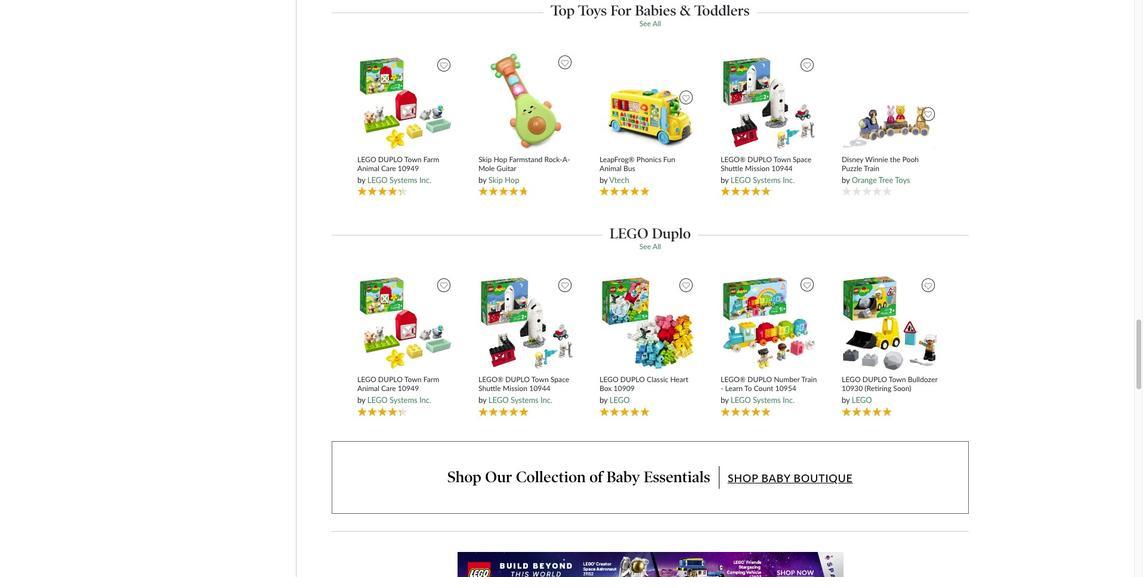 Task type: vqa. For each thing, say whether or not it's contained in the screenshot.
LEGO® DUPLO Town Space Shuttle Mission 10944 "image"
yes



Task type: locate. For each thing, give the bounding box(es) containing it.
hop up guitar
[[494, 155, 507, 164]]

top
[[551, 2, 575, 19]]

leapfrog® phonics fun animal bus link
[[600, 155, 697, 173]]

train right number
[[802, 375, 817, 384]]

10944
[[772, 164, 793, 173], [529, 385, 550, 394]]

1 vertical spatial 10944
[[529, 385, 550, 394]]

0 horizontal spatial 10944
[[529, 385, 550, 394]]

lego® for top toys for babies & toddlers
[[721, 155, 746, 164]]

1 vertical spatial see all link
[[640, 242, 661, 251]]

1 vertical spatial lego duplo town farm animal care 10949 by lego systems inc.
[[357, 375, 439, 405]]

1 vertical spatial lego duplo town farm animal care 10949 image
[[358, 276, 454, 371]]

orange tree toys link
[[852, 175, 910, 185]]

hop
[[494, 155, 507, 164], [505, 175, 519, 185]]

0 vertical spatial see all link
[[640, 19, 661, 28]]

0 horizontal spatial shop
[[448, 468, 482, 487]]

2 see from the top
[[640, 242, 651, 251]]

lego link for by
[[852, 395, 872, 405]]

fun
[[663, 155, 675, 164]]

baby left boutique
[[762, 472, 791, 485]]

lego link
[[610, 395, 630, 405], [852, 395, 872, 405]]

1 horizontal spatial lego® duplo town space shuttle mission 10944 by lego systems inc.
[[721, 155, 812, 185]]

0 vertical spatial mission
[[745, 164, 770, 173]]

shop for shop our collection of baby essentials
[[448, 468, 482, 487]]

0 horizontal spatial lego® duplo town space shuttle mission 10944 image
[[479, 276, 575, 371]]

lego duplo town farm animal care 10949 by lego systems inc.
[[357, 155, 439, 185], [357, 375, 439, 405]]

baby
[[607, 468, 640, 487], [762, 472, 791, 485]]

inc. for lego duplo town farm animal care 10949 image associated with top toys for babies & toddlers
[[419, 175, 431, 185]]

1 horizontal spatial space
[[793, 155, 812, 164]]

1 see from the top
[[640, 19, 651, 28]]

disney winnie the pooh puzzle train by orange tree toys
[[842, 155, 919, 185]]

space
[[793, 155, 812, 164], [551, 375, 569, 384]]

lego duplo town farm animal care 10949 image for top toys for babies & toddlers
[[358, 55, 454, 151]]

2 lego duplo town farm animal care 10949 link from the top
[[357, 375, 454, 394]]

2 farm from the top
[[423, 375, 439, 384]]

1 10949 from the top
[[398, 164, 419, 173]]

shop
[[448, 468, 482, 487], [728, 472, 758, 485]]

guitar
[[497, 164, 517, 173]]

classic
[[647, 375, 669, 384]]

town for lego duplo town farm animal care 10949 image associated with top toys for babies & toddlers
[[404, 155, 422, 164]]

town inside lego duplo town bulldozer 10930 (retiring soon) by lego
[[889, 375, 906, 384]]

skip hop farmstand rock-a-mole guitar image
[[479, 53, 575, 151]]

1 lego link from the left
[[610, 395, 630, 405]]

0 vertical spatial lego® duplo town space shuttle mission 10944 by lego systems inc.
[[721, 155, 812, 185]]

2 all from the top
[[653, 242, 661, 251]]

disney
[[842, 155, 864, 164]]

0 vertical spatial lego duplo town farm animal care 10949 image
[[358, 55, 454, 151]]

lego® duplo number train - learn to count 10954 by lego systems inc.
[[721, 375, 817, 405]]

0 horizontal spatial lego link
[[610, 395, 630, 405]]

0 vertical spatial care
[[381, 164, 396, 173]]

farm
[[423, 155, 439, 164], [423, 375, 439, 384]]

1 vertical spatial see
[[640, 242, 651, 251]]

toys right tree on the top of the page
[[895, 175, 910, 185]]

1 vertical spatial farm
[[423, 375, 439, 384]]

0 vertical spatial 10949
[[398, 164, 419, 173]]

shuttle
[[721, 164, 743, 173], [479, 385, 501, 394]]

1 horizontal spatial shuttle
[[721, 164, 743, 173]]

0 vertical spatial train
[[864, 164, 880, 173]]

1 horizontal spatial toys
[[895, 175, 910, 185]]

see
[[640, 19, 651, 28], [640, 242, 651, 251]]

1 all from the top
[[653, 19, 661, 28]]

1 care from the top
[[381, 164, 396, 173]]

skip up mole
[[479, 155, 492, 164]]

disney winnie the pooh puzzle train link
[[842, 155, 939, 173]]

lego link down 10930
[[852, 395, 872, 405]]

lego
[[357, 155, 376, 164], [367, 175, 388, 185], [731, 175, 751, 185], [610, 225, 649, 242], [357, 375, 376, 384], [600, 375, 619, 384], [842, 375, 861, 384], [367, 395, 388, 405], [489, 395, 509, 405], [610, 395, 630, 405], [731, 395, 751, 405], [852, 395, 872, 405]]

0 horizontal spatial lego® duplo town space shuttle mission 10944 link
[[479, 375, 576, 394]]

1 horizontal spatial shop
[[728, 472, 758, 485]]

lego® duplo town space shuttle mission 10944 link
[[721, 155, 818, 173], [479, 375, 576, 394]]

duplo inside lego® duplo number train - learn to count 10954 by lego systems inc.
[[748, 375, 772, 384]]

1 vertical spatial care
[[381, 385, 396, 394]]

10949
[[398, 164, 419, 173], [398, 385, 419, 394]]

2 care from the top
[[381, 385, 396, 394]]

by inside disney winnie the pooh puzzle train by orange tree toys
[[842, 175, 850, 185]]

care for lego duplo
[[381, 385, 396, 394]]

1 vertical spatial lego® duplo town space shuttle mission 10944 by lego systems inc.
[[479, 375, 569, 405]]

toys
[[578, 2, 607, 19], [895, 175, 910, 185]]

animal for top
[[357, 164, 379, 173]]

town for lego duplo town bulldozer 10930 (retiring soon) 'image'
[[889, 375, 906, 384]]

1 horizontal spatial mission
[[745, 164, 770, 173]]

1 vertical spatial 10949
[[398, 385, 419, 394]]

0 vertical spatial toys
[[578, 2, 607, 19]]

lego duplo town bulldozer 10930 (retiring soon) by lego
[[842, 375, 938, 405]]

duplo for lego duplo town farm animal care 10949 image related to lego duplo
[[378, 375, 403, 384]]

train down winnie
[[864, 164, 880, 173]]

1 see all link from the top
[[640, 19, 661, 28]]

babies
[[635, 2, 676, 19]]

lego systems inc. link
[[367, 175, 431, 185], [731, 175, 795, 185], [367, 395, 431, 405], [489, 395, 553, 405], [731, 395, 795, 405]]

0 horizontal spatial space
[[551, 375, 569, 384]]

animal for lego
[[357, 385, 379, 394]]

lego® duplo town space shuttle mission 10944 link for bottom "lego® duplo town space shuttle mission 10944" image
[[479, 375, 576, 394]]

top toys for babies & toddlers see all
[[551, 2, 750, 28]]

inc. for lego duplo town farm animal care 10949 image related to lego duplo
[[419, 395, 431, 405]]

soon)
[[893, 385, 912, 394]]

toys inside disney winnie the pooh puzzle train by orange tree toys
[[895, 175, 910, 185]]

all down 'babies'
[[653, 19, 661, 28]]

0 horizontal spatial lego® duplo town space shuttle mission 10944 by lego systems inc.
[[479, 375, 569, 405]]

puzzle
[[842, 164, 862, 173]]

0 vertical spatial lego® duplo town space shuttle mission 10944 link
[[721, 155, 818, 173]]

0 horizontal spatial train
[[802, 375, 817, 384]]

inc.
[[419, 175, 431, 185], [783, 175, 795, 185], [419, 395, 431, 405], [541, 395, 553, 405], [783, 395, 795, 405]]

1 vertical spatial mission
[[503, 385, 528, 394]]

baby right the of
[[607, 468, 640, 487]]

lego duplo town farm animal care 10949 image
[[358, 55, 454, 151], [358, 276, 454, 371]]

skip down mole
[[489, 175, 503, 185]]

see all link
[[640, 19, 661, 28], [640, 242, 661, 251]]

1 vertical spatial shuttle
[[479, 385, 501, 394]]

1 lego duplo town farm animal care 10949 image from the top
[[358, 55, 454, 151]]

see all link down 'babies'
[[640, 19, 661, 28]]

animal
[[357, 164, 379, 173], [600, 164, 622, 173], [357, 385, 379, 394]]

0 horizontal spatial toys
[[578, 2, 607, 19]]

1 vertical spatial all
[[653, 242, 661, 251]]

2 lego duplo town farm animal care 10949 image from the top
[[358, 276, 454, 371]]

town for bottom "lego® duplo town space shuttle mission 10944" image
[[532, 375, 549, 384]]

essentials
[[644, 468, 710, 487]]

10944 for bottom "lego® duplo town space shuttle mission 10944" image's lego® duplo town space shuttle mission 10944 "link"
[[529, 385, 550, 394]]

10954
[[775, 385, 796, 394]]

skip
[[479, 155, 492, 164], [489, 175, 503, 185]]

the
[[890, 155, 901, 164]]

see all link down duplo
[[640, 242, 661, 251]]

toddlers
[[695, 2, 750, 19]]

heart
[[670, 375, 689, 384]]

1 lego duplo town farm animal care 10949 link from the top
[[357, 155, 454, 173]]

inc. for bottom "lego® duplo town space shuttle mission 10944" image
[[541, 395, 553, 405]]

duplo inside lego duplo classic heart box 10909 by lego
[[620, 375, 645, 384]]

lego duplo town farm animal care 10949 link
[[357, 155, 454, 173], [357, 375, 454, 394]]

1 farm from the top
[[423, 155, 439, 164]]

mole
[[479, 164, 495, 173]]

1 lego duplo town farm animal care 10949 by lego systems inc. from the top
[[357, 155, 439, 185]]

1 vertical spatial space
[[551, 375, 569, 384]]

2 lego link from the left
[[852, 395, 872, 405]]

1 vertical spatial toys
[[895, 175, 910, 185]]

by inside skip hop farmstand rock-a- mole guitar by skip hop
[[479, 175, 487, 185]]

lego® duplo number train - learn to count 10954 image
[[722, 276, 817, 371]]

duplo
[[652, 225, 691, 242]]

lego link down '10909'
[[610, 395, 630, 405]]

1 horizontal spatial lego® duplo town space shuttle mission 10944 image
[[722, 55, 817, 151]]

1 horizontal spatial lego® duplo town space shuttle mission 10944 link
[[721, 155, 818, 173]]

1 horizontal spatial 10944
[[772, 164, 793, 173]]

1 vertical spatial train
[[802, 375, 817, 384]]

1 vertical spatial skip
[[489, 175, 503, 185]]

0 vertical spatial lego duplo town farm animal care 10949 by lego systems inc.
[[357, 155, 439, 185]]

shop our collection of baby essentials
[[448, 468, 710, 487]]

1 horizontal spatial lego link
[[852, 395, 872, 405]]

lego duplo town farm animal care 10949 by lego systems inc. for lego duplo
[[357, 375, 439, 405]]

0 vertical spatial see
[[640, 19, 651, 28]]

systems
[[390, 175, 418, 185], [753, 175, 781, 185], [390, 395, 418, 405], [511, 395, 539, 405], [753, 395, 781, 405]]

toys left for in the right top of the page
[[578, 2, 607, 19]]

a-
[[563, 155, 570, 164]]

train
[[864, 164, 880, 173], [802, 375, 817, 384]]

by
[[357, 175, 365, 185], [479, 175, 487, 185], [600, 175, 608, 185], [721, 175, 729, 185], [842, 175, 850, 185], [357, 395, 365, 405], [479, 395, 487, 405], [600, 395, 608, 405], [721, 395, 729, 405], [842, 395, 850, 405]]

lego® duplo town space shuttle mission 10944 image
[[722, 55, 817, 151], [479, 276, 575, 371]]

systems inside lego® duplo number train - learn to count 10954 by lego systems inc.
[[753, 395, 781, 405]]

leapfrog®
[[600, 155, 635, 164]]

all inside lego duplo see all
[[653, 242, 661, 251]]

1 vertical spatial lego duplo town farm animal care 10949 link
[[357, 375, 454, 394]]

0 vertical spatial all
[[653, 19, 661, 28]]

winnie
[[865, 155, 888, 164]]

1 horizontal spatial train
[[864, 164, 880, 173]]

train inside disney winnie the pooh puzzle train by orange tree toys
[[864, 164, 880, 173]]

2 10949 from the top
[[398, 385, 419, 394]]

lego duplo town farm animal care 10949 by lego systems inc. for top toys for babies & toddlers
[[357, 155, 439, 185]]

care for top toys for babies & toddlers
[[381, 164, 396, 173]]

duplo
[[378, 155, 403, 164], [748, 155, 772, 164], [378, 375, 403, 384], [505, 375, 530, 384], [620, 375, 645, 384], [748, 375, 772, 384], [863, 375, 887, 384]]

shop for shop baby boutique
[[728, 472, 758, 485]]

mission
[[745, 164, 770, 173], [503, 385, 528, 394]]

all
[[653, 19, 661, 28], [653, 242, 661, 251]]

tree
[[879, 175, 893, 185]]

10949 for top toys for babies & toddlers
[[398, 164, 419, 173]]

box
[[600, 385, 612, 394]]

0 vertical spatial 10944
[[772, 164, 793, 173]]

care
[[381, 164, 396, 173], [381, 385, 396, 394]]

0 horizontal spatial baby
[[607, 468, 640, 487]]

lego® for lego duplo
[[721, 375, 746, 384]]

town
[[404, 155, 422, 164], [774, 155, 791, 164], [404, 375, 422, 384], [532, 375, 549, 384], [889, 375, 906, 384]]

duplo for bottom "lego® duplo town space shuttle mission 10944" image
[[505, 375, 530, 384]]

1 vertical spatial lego® duplo town space shuttle mission 10944 image
[[479, 276, 575, 371]]

to
[[745, 385, 752, 394]]

lego® duplo town space shuttle mission 10944 by lego systems inc.
[[721, 155, 812, 185], [479, 375, 569, 405]]

0 vertical spatial farm
[[423, 155, 439, 164]]

0 vertical spatial hop
[[494, 155, 507, 164]]

1 vertical spatial lego® duplo town space shuttle mission 10944 link
[[479, 375, 576, 394]]

lego®
[[721, 155, 746, 164], [479, 375, 503, 384], [721, 375, 746, 384]]

&
[[680, 2, 691, 19]]

duplo inside lego duplo town bulldozer 10930 (retiring soon) by lego
[[863, 375, 887, 384]]

lego® inside lego® duplo number train - learn to count 10954 by lego systems inc.
[[721, 375, 746, 384]]

2 see all link from the top
[[640, 242, 661, 251]]

2 lego duplo town farm animal care 10949 by lego systems inc. from the top
[[357, 375, 439, 405]]

10949 for lego duplo
[[398, 385, 419, 394]]

hop down guitar
[[505, 175, 519, 185]]

lego® duplo number train - learn to count 10954 link
[[721, 375, 818, 394]]

all down duplo
[[653, 242, 661, 251]]

0 vertical spatial lego duplo town farm animal care 10949 link
[[357, 155, 454, 173]]

lego duplo classic heart box 10909 image
[[600, 276, 696, 371]]



Task type: describe. For each thing, give the bounding box(es) containing it.
inc. inside lego® duplo number train - learn to count 10954 by lego systems inc.
[[783, 395, 795, 405]]

10909
[[614, 385, 635, 394]]

1 vertical spatial hop
[[505, 175, 519, 185]]

inc. for topmost "lego® duplo town space shuttle mission 10944" image
[[783, 175, 795, 185]]

by inside lego duplo town bulldozer 10930 (retiring soon) by lego
[[842, 395, 850, 405]]

advertisement element
[[332, 553, 969, 578]]

count
[[754, 385, 774, 394]]

boutique
[[794, 472, 853, 485]]

lego duplo see all
[[610, 225, 691, 251]]

lego® duplo town space shuttle mission 10944 link for topmost "lego® duplo town space shuttle mission 10944" image
[[721, 155, 818, 173]]

vtech
[[609, 175, 629, 185]]

farm for top
[[423, 155, 439, 164]]

of
[[590, 468, 603, 487]]

animal inside leapfrog® phonics fun animal bus by vtech
[[600, 164, 622, 173]]

learn
[[725, 385, 743, 394]]

number
[[774, 375, 800, 384]]

lego duplo classic heart box 10909 link
[[600, 375, 697, 394]]

0 vertical spatial lego® duplo town space shuttle mission 10944 image
[[722, 55, 817, 151]]

duplo for lego duplo town farm animal care 10949 image associated with top toys for babies & toddlers
[[378, 155, 403, 164]]

disney winnie the pooh puzzle train image
[[843, 104, 938, 151]]

for
[[611, 2, 632, 19]]

10944 for topmost "lego® duplo town space shuttle mission 10944" image lego® duplo town space shuttle mission 10944 "link"
[[772, 164, 793, 173]]

lego duplo town farm animal care 10949 link for lego duplo
[[357, 375, 454, 394]]

-
[[721, 385, 723, 394]]

vtech link
[[609, 175, 629, 185]]

leapfrog® phonics fun animal bus by vtech
[[600, 155, 675, 185]]

lego duplo town bulldozer 10930 (retiring soon) image
[[843, 276, 938, 371]]

bus
[[624, 164, 635, 173]]

0 vertical spatial space
[[793, 155, 812, 164]]

lego duplo town farm animal care 10949 link for top toys for babies & toddlers
[[357, 155, 454, 173]]

our
[[485, 468, 512, 487]]

by inside lego duplo classic heart box 10909 by lego
[[600, 395, 608, 405]]

1 horizontal spatial baby
[[762, 472, 791, 485]]

lego link for lego
[[610, 395, 630, 405]]

leapfrog® phonics fun animal bus image
[[600, 88, 696, 151]]

10930
[[842, 385, 863, 394]]

pooh
[[903, 155, 919, 164]]

0 vertical spatial skip
[[479, 155, 492, 164]]

lego inside lego® duplo number train - learn to count 10954 by lego systems inc.
[[731, 395, 751, 405]]

lego duplo town farm animal care 10949 image for lego duplo
[[358, 276, 454, 371]]

phonics
[[637, 155, 662, 164]]

collection
[[516, 468, 586, 487]]

lego duplo classic heart box 10909 by lego
[[600, 375, 689, 405]]

0 vertical spatial shuttle
[[721, 164, 743, 173]]

all inside top toys for babies & toddlers see all
[[653, 19, 661, 28]]

lego duplo town bulldozer 10930 (retiring soon) link
[[842, 375, 939, 394]]

see inside top toys for babies & toddlers see all
[[640, 19, 651, 28]]

0 horizontal spatial shuttle
[[479, 385, 501, 394]]

duplo for lego duplo town bulldozer 10930 (retiring soon) 'image'
[[863, 375, 887, 384]]

farmstand
[[509, 155, 543, 164]]

duplo for lego duplo classic heart box 10909 image
[[620, 375, 645, 384]]

by inside leapfrog® phonics fun animal bus by vtech
[[600, 175, 608, 185]]

farm for lego
[[423, 375, 439, 384]]

skip hop farmstand rock-a- mole guitar link
[[479, 155, 576, 173]]

town for lego duplo town farm animal care 10949 image related to lego duplo
[[404, 375, 422, 384]]

see all link for babies
[[640, 19, 661, 28]]

town for topmost "lego® duplo town space shuttle mission 10944" image
[[774, 155, 791, 164]]

shop baby boutique
[[728, 472, 853, 485]]

see inside lego duplo see all
[[640, 242, 651, 251]]

duplo for topmost "lego® duplo town space shuttle mission 10944" image
[[748, 155, 772, 164]]

orange
[[852, 175, 877, 185]]

by inside lego® duplo number train - learn to count 10954 by lego systems inc.
[[721, 395, 729, 405]]

bulldozer
[[908, 375, 938, 384]]

(retiring
[[865, 385, 892, 394]]

see all link for all
[[640, 242, 661, 251]]

skip hop link
[[489, 175, 519, 185]]

rock-
[[544, 155, 563, 164]]

0 horizontal spatial mission
[[503, 385, 528, 394]]

toys inside top toys for babies & toddlers see all
[[578, 2, 607, 19]]

lego inside lego duplo see all
[[610, 225, 649, 242]]

duplo for lego® duplo number train - learn to count 10954 image
[[748, 375, 772, 384]]

train inside lego® duplo number train - learn to count 10954 by lego systems inc.
[[802, 375, 817, 384]]

skip hop farmstand rock-a- mole guitar by skip hop
[[479, 155, 570, 185]]



